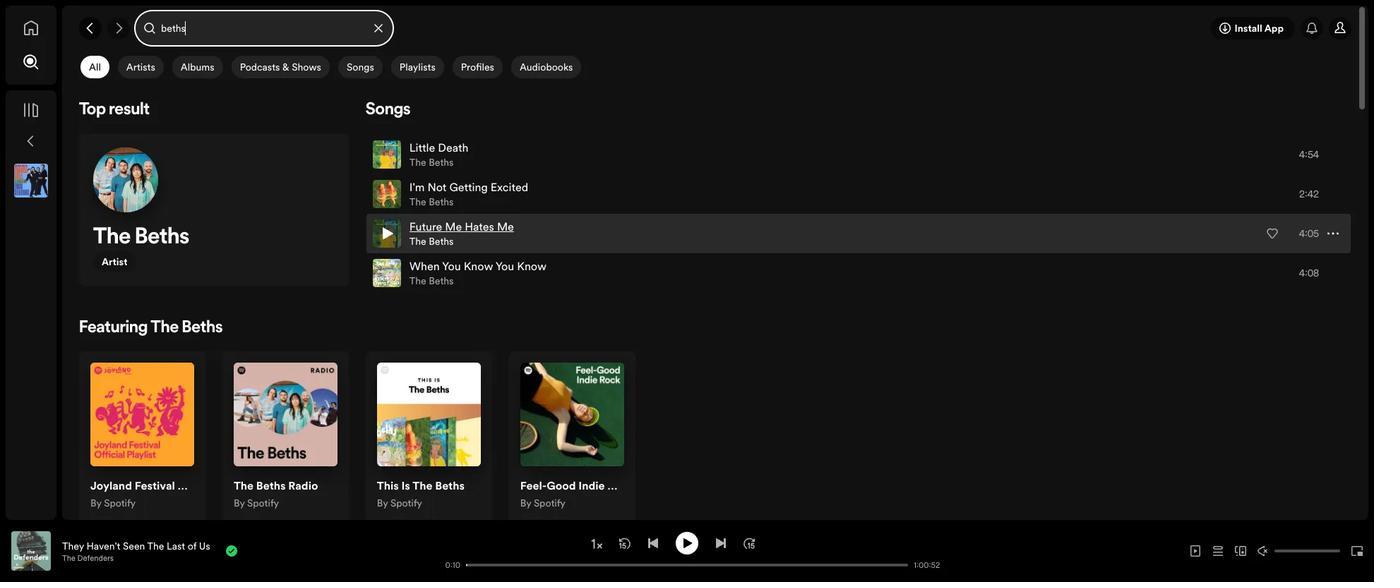 Task type: locate. For each thing, give the bounding box(es) containing it.
Profiles checkbox
[[453, 56, 503, 78]]

3 by from the left
[[377, 497, 388, 511]]

songs down the songs link
[[366, 102, 411, 119]]

feel-
[[520, 478, 547, 494]]

radio
[[288, 478, 318, 494]]

by for feel-
[[520, 497, 531, 511]]

2 by from the left
[[234, 497, 245, 511]]

group
[[8, 158, 54, 203]]

the right is
[[413, 478, 433, 494]]

group inside the main element
[[8, 158, 54, 203]]

joyland
[[90, 478, 132, 494]]

4 by from the left
[[520, 497, 531, 511]]

beths
[[429, 155, 454, 169], [429, 195, 454, 209], [135, 227, 189, 249], [429, 234, 454, 249], [429, 274, 454, 288], [182, 320, 223, 337], [256, 478, 286, 494], [435, 478, 465, 494]]

1 know from the left
[[464, 258, 493, 274]]

2 know from the left
[[517, 258, 547, 274]]

skip forward 15 seconds image
[[744, 538, 755, 549]]

feel-good indie rock link
[[520, 478, 634, 497]]

2 spotify from the left
[[247, 497, 279, 511]]

they
[[62, 539, 84, 553]]

the beths link
[[409, 155, 454, 169], [409, 195, 454, 209], [93, 227, 189, 252], [409, 234, 454, 249], [409, 274, 454, 288]]

by inside feel-good indie rock by spotify
[[520, 497, 531, 511]]

home image
[[23, 20, 40, 37]]

the beths link for future
[[409, 234, 454, 249]]

spotify down good
[[534, 497, 566, 511]]

the beths link down future me hates me 'cell' at the left top of the page
[[409, 274, 454, 288]]

the up artist
[[93, 227, 131, 249]]

festival
[[135, 478, 175, 494]]

play image
[[682, 538, 693, 549]]

install
[[1235, 21, 1263, 35]]

install app
[[1235, 21, 1284, 35]]

by down joyland
[[90, 497, 101, 511]]

skip back 15 seconds image
[[619, 538, 631, 549]]

connect to a device image
[[1235, 546, 1247, 557]]

little death the beths
[[409, 140, 469, 169]]

indie
[[579, 478, 605, 494]]

you down future me hates me the beths
[[496, 258, 514, 274]]

artists link
[[116, 56, 171, 78]]

by down feel-
[[520, 497, 531, 511]]

the up "when"
[[409, 234, 426, 249]]

None search field
[[136, 11, 393, 45]]

the beths link inside i'm not getting excited cell
[[409, 195, 454, 209]]

by down this
[[377, 497, 388, 511]]

3 spotify from the left
[[391, 497, 422, 511]]

the beths link up future
[[409, 195, 454, 209]]

0 vertical spatial songs
[[347, 60, 374, 74]]

i'm not getting excited link
[[409, 179, 528, 195]]

seen
[[123, 539, 145, 553]]

the inside this is the beths by spotify
[[413, 478, 433, 494]]

1 horizontal spatial me
[[497, 219, 514, 234]]

1 horizontal spatial know
[[517, 258, 547, 274]]

they haven't seen the last of us link
[[62, 539, 210, 553]]

songs down clear search field image
[[347, 60, 374, 74]]

audiobooks link
[[510, 56, 589, 78]]

2 me from the left
[[497, 219, 514, 234]]

me left hates
[[445, 219, 462, 234]]

1 spotify from the left
[[104, 497, 136, 511]]

top
[[79, 102, 106, 119]]

me
[[445, 219, 462, 234], [497, 219, 514, 234]]

1 vertical spatial songs
[[366, 102, 411, 119]]

by
[[90, 497, 101, 511], [234, 497, 245, 511], [377, 497, 388, 511], [520, 497, 531, 511]]

spotify inside feel-good indie rock by spotify
[[534, 497, 566, 511]]

the inside when you know you know the beths
[[409, 274, 426, 288]]

0 horizontal spatial know
[[464, 258, 493, 274]]

result
[[109, 102, 150, 119]]

player controls element
[[25, 532, 942, 571]]

songs
[[347, 60, 374, 74], [366, 102, 411, 119]]

Artists checkbox
[[118, 56, 164, 78]]

change speed image
[[590, 537, 604, 552]]

beths inside when you know you know the beths
[[429, 274, 454, 288]]

future me hates me link
[[409, 219, 514, 234]]

the beths link for little
[[409, 155, 454, 169]]

0:10
[[445, 560, 460, 571]]

songs for songs checkbox in the top of the page
[[347, 60, 374, 74]]

songs element
[[366, 102, 1352, 297]]

by down playlist
[[234, 497, 245, 511]]

4:08
[[1300, 266, 1319, 280]]

official
[[178, 478, 216, 494]]

the beths radio link
[[234, 478, 318, 497]]

top bar and user menu element
[[62, 6, 1369, 51]]

shows
[[292, 60, 321, 74]]

audiobooks
[[520, 60, 573, 74]]

spotify for this
[[391, 497, 422, 511]]

songs inside checkbox
[[347, 60, 374, 74]]

the beths link up not
[[409, 155, 454, 169]]

go forward image
[[113, 23, 124, 34]]

by inside the beths radio by spotify
[[234, 497, 245, 511]]

this is the beths link
[[377, 478, 465, 497]]

me right hates
[[497, 219, 514, 234]]

podcasts
[[240, 60, 280, 74]]

by inside this is the beths by spotify
[[377, 497, 388, 511]]

profiles
[[461, 60, 494, 74]]

1 me from the left
[[445, 219, 462, 234]]

is
[[402, 478, 410, 494]]

little death link
[[409, 140, 469, 155]]

top result element
[[79, 102, 349, 286]]

when
[[409, 258, 440, 274]]

good
[[547, 478, 576, 494]]

the right official
[[234, 478, 254, 494]]

the beths link for i'm
[[409, 195, 454, 209]]

spotify down is
[[391, 497, 422, 511]]

0 horizontal spatial me
[[445, 219, 462, 234]]

death
[[438, 140, 469, 155]]

when you know you know link
[[409, 258, 547, 274]]

future me hates me the beths
[[409, 219, 514, 249]]

0 horizontal spatial you
[[442, 258, 461, 274]]

playlist
[[219, 478, 257, 494]]

spotify down joyland
[[104, 497, 136, 511]]

Playlists checkbox
[[391, 56, 444, 78]]

4:05 cell
[[1267, 215, 1339, 253]]

1:00:52
[[914, 560, 940, 571]]

the
[[409, 155, 426, 169], [409, 195, 426, 209], [93, 227, 131, 249], [409, 234, 426, 249], [409, 274, 426, 288], [151, 320, 179, 337], [234, 478, 254, 494], [413, 478, 433, 494], [147, 539, 164, 553], [62, 553, 75, 564]]

this is the beths by spotify
[[377, 478, 465, 511]]

this
[[377, 478, 399, 494]]

when you know you know the beths
[[409, 258, 547, 288]]

the beths link up "when"
[[409, 234, 454, 249]]

beths inside this is the beths by spotify
[[435, 478, 465, 494]]

Songs checkbox
[[338, 56, 383, 78]]

us
[[199, 539, 210, 553]]

the beths artist
[[93, 227, 189, 269]]

i'm not getting excited cell
[[373, 175, 534, 213]]

you right "when"
[[442, 258, 461, 274]]

spotify for feel-
[[534, 497, 566, 511]]

the up i'm
[[409, 155, 426, 169]]

beths inside the beths radio by spotify
[[256, 478, 286, 494]]

play future me hates me by the beths image
[[378, 225, 395, 242]]

feel-good indie rock by spotify
[[520, 478, 634, 511]]

now playing: they haven't seen the last of us by the defenders footer
[[11, 532, 415, 571]]

4 spotify from the left
[[534, 497, 566, 511]]

spotify – search element
[[62, 51, 1369, 583]]

the beths link up artist
[[93, 227, 189, 252]]

know
[[464, 258, 493, 274], [517, 258, 547, 274]]

the inside the beths artist
[[93, 227, 131, 249]]

joyland festival official playlist link
[[90, 478, 257, 497]]

1 by from the left
[[90, 497, 101, 511]]

the inside i'm not getting excited the beths
[[409, 195, 426, 209]]

the beths link for when
[[409, 274, 454, 288]]

1 horizontal spatial you
[[496, 258, 514, 274]]

the left not
[[409, 195, 426, 209]]

future me hates me row
[[366, 214, 1351, 254]]

volume off image
[[1258, 546, 1269, 557]]

the down future
[[409, 274, 426, 288]]

spotify down playlist
[[247, 497, 279, 511]]

by inside joyland festival official playlist by spotify
[[90, 497, 101, 511]]

albums
[[181, 60, 214, 74]]

spotify inside this is the beths by spotify
[[391, 497, 422, 511]]

spotify inside joyland festival official playlist by spotify
[[104, 497, 136, 511]]

podcasts & shows
[[240, 60, 321, 74]]

spotify
[[104, 497, 136, 511], [247, 497, 279, 511], [391, 497, 422, 511], [534, 497, 566, 511]]

you
[[442, 258, 461, 274], [496, 258, 514, 274]]

1 you from the left
[[442, 258, 461, 274]]



Task type: describe. For each thing, give the bounding box(es) containing it.
the inside future me hates me the beths
[[409, 234, 426, 249]]

future
[[409, 219, 442, 234]]

they haven't seen the last of us the defenders
[[62, 539, 210, 564]]

What do you want to listen to? field
[[136, 11, 393, 45]]

the beths radio by spotify
[[234, 478, 318, 511]]

playlists
[[400, 60, 436, 74]]

little
[[409, 140, 435, 155]]

the left defenders
[[62, 553, 75, 564]]

by for joyland
[[90, 497, 101, 511]]

install app link
[[1212, 17, 1295, 40]]

excited
[[491, 179, 528, 195]]

the beths link inside top result "element"
[[93, 227, 189, 252]]

Podcasts & Shows checkbox
[[231, 56, 330, 78]]

albums link
[[171, 56, 230, 78]]

rock
[[608, 478, 634, 494]]

Albums checkbox
[[172, 56, 223, 78]]

top result
[[79, 102, 150, 119]]

now playing view image
[[33, 538, 44, 549]]

joyland festival official playlist by spotify
[[90, 478, 257, 511]]

&
[[282, 60, 289, 74]]

by for this
[[377, 497, 388, 511]]

beths inside little death the beths
[[429, 155, 454, 169]]

Audiobooks checkbox
[[511, 56, 582, 78]]

next image
[[715, 538, 727, 549]]

4:54
[[1300, 148, 1319, 162]]

2 you from the left
[[496, 258, 514, 274]]

All checkbox
[[81, 56, 109, 78]]

defenders
[[77, 553, 114, 564]]

the defenders link
[[62, 553, 114, 564]]

the right featuring on the left
[[151, 320, 179, 337]]

artist
[[102, 255, 127, 269]]

artists
[[126, 60, 155, 74]]

previous image
[[648, 538, 659, 549]]

last
[[167, 539, 185, 553]]

main element
[[6, 6, 56, 521]]

hates
[[465, 219, 494, 234]]

app
[[1265, 21, 1284, 35]]

profiles link
[[451, 56, 510, 78]]

playlists link
[[390, 56, 451, 78]]

when you know you know cell
[[373, 254, 552, 292]]

clear search field image
[[373, 23, 384, 34]]

featuring the beths
[[79, 320, 223, 337]]

what's new image
[[1307, 23, 1318, 34]]

little death cell
[[373, 136, 474, 174]]

haven't
[[86, 539, 120, 553]]

the inside little death the beths
[[409, 155, 426, 169]]

podcasts & shows link
[[230, 56, 337, 78]]

songs for songs element
[[366, 102, 411, 119]]

the left last at the bottom left of the page
[[147, 539, 164, 553]]

featuring the beths element
[[79, 320, 1352, 533]]

beths inside i'm not getting excited the beths
[[429, 195, 454, 209]]

featuring
[[79, 320, 148, 337]]

spotify inside the beths radio by spotify
[[247, 497, 279, 511]]

i'm
[[409, 179, 425, 195]]

all
[[89, 60, 101, 74]]

all link
[[79, 56, 116, 78]]

search image
[[23, 54, 40, 71]]

i'm not getting excited the beths
[[409, 179, 528, 209]]

2:42
[[1300, 187, 1319, 201]]

none search field inside top bar and user menu element
[[136, 11, 393, 45]]

not
[[428, 179, 447, 195]]

4:05
[[1300, 227, 1319, 241]]

beths inside the beths artist
[[135, 227, 189, 249]]

songs link
[[337, 56, 390, 78]]

of
[[188, 539, 197, 553]]

spotify for joyland
[[104, 497, 136, 511]]

beths inside future me hates me the beths
[[429, 234, 454, 249]]

go back image
[[85, 23, 96, 34]]

getting
[[449, 179, 488, 195]]

future me hates me cell
[[373, 215, 520, 253]]

the inside the beths radio by spotify
[[234, 478, 254, 494]]



Task type: vqa. For each thing, say whether or not it's contained in the screenshot.


